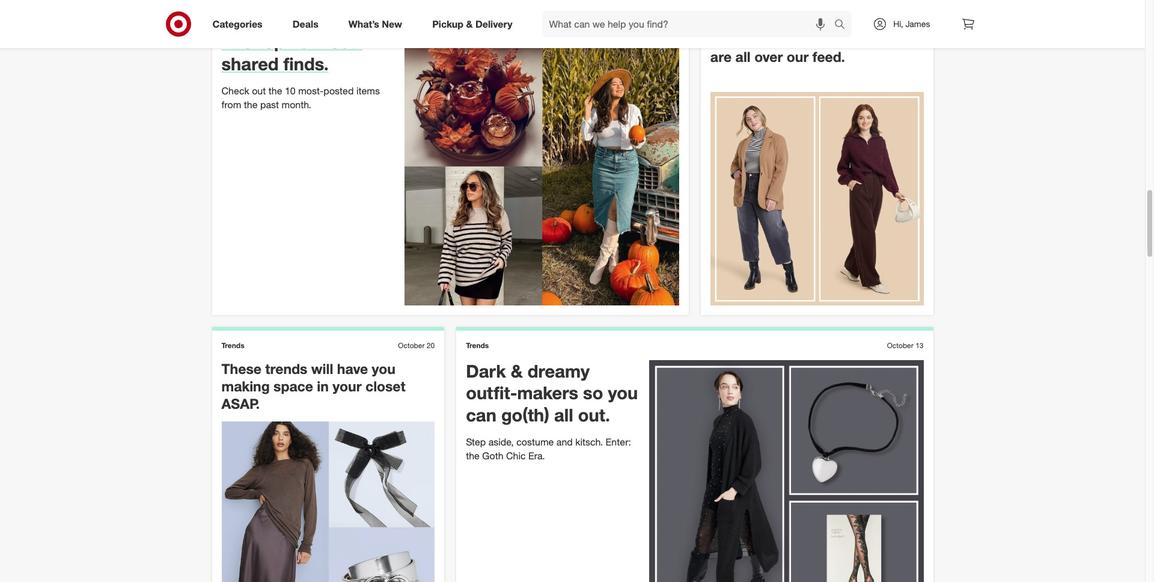 Task type: locate. For each thing, give the bounding box(es) containing it.
outfit-
[[466, 382, 517, 404]]

most- inside the top 10 most- shared finds.
[[314, 31, 363, 52]]

your
[[333, 378, 362, 394]]

10 up month. at left top
[[285, 85, 296, 97]]

&
[[466, 18, 473, 30], [511, 360, 523, 382]]

1 horizontal spatial october 20
[[887, 11, 924, 21]]

1 vertical spatial october 20
[[398, 341, 435, 350]]

0 vertical spatial october 20
[[887, 11, 924, 21]]

1 horizontal spatial all
[[736, 48, 751, 65]]

0 vertical spatial 10
[[290, 31, 309, 52]]

you inside dark & dreamy outfit-makers so you can go(th) all out.
[[608, 382, 638, 404]]

0 vertical spatial all
[[736, 48, 751, 65]]

1 vertical spatial most-
[[298, 85, 324, 97]]

0 vertical spatial most-
[[314, 31, 363, 52]]

categories link
[[202, 11, 278, 37]]

out.
[[578, 404, 610, 426]]

& inside dark & dreamy outfit-makers so you can go(th) all out.
[[511, 360, 523, 382]]

the inside the oversized silhouettes that are all over our feed.
[[711, 31, 735, 48]]

oversized
[[739, 31, 802, 48]]

trends up the are
[[711, 11, 734, 21]]

aside,
[[489, 436, 514, 448]]

october 23
[[643, 11, 679, 21]]

0 horizontal spatial october 20
[[398, 341, 435, 350]]

the
[[269, 85, 282, 97], [244, 98, 258, 110], [466, 450, 480, 462]]

items
[[357, 85, 380, 97]]

the top 10 most- shared finds.
[[222, 31, 363, 74]]

most- down "what's"
[[314, 31, 363, 52]]

silhouettes
[[806, 31, 878, 48]]

dreamy
[[528, 360, 590, 382]]

10
[[290, 31, 309, 52], [285, 85, 296, 97]]

october 13
[[887, 341, 924, 350]]

all down makers
[[554, 404, 574, 426]]

will
[[311, 360, 333, 377]]

october up that
[[887, 11, 914, 21]]

all right the are
[[736, 48, 751, 65]]

20
[[916, 11, 924, 21], [427, 341, 435, 350]]

hi,
[[894, 19, 903, 29]]

0 vertical spatial the
[[269, 85, 282, 97]]

dark & dreamy outfit-makers so you can go(th) all out. image
[[649, 360, 924, 582]]

categories
[[213, 18, 263, 30]]

0 horizontal spatial &
[[466, 18, 473, 30]]

what's new link
[[338, 11, 417, 37]]

trends
[[222, 11, 245, 21], [711, 11, 734, 21], [222, 341, 245, 350], [466, 341, 489, 350]]

october left "23"
[[643, 11, 669, 21]]

from
[[222, 98, 241, 110]]

20 for these trends will have you making space in your closet asap.
[[427, 341, 435, 350]]

10 down the deals
[[290, 31, 309, 52]]

2 the from the left
[[711, 31, 735, 48]]

23
[[671, 11, 679, 21]]

the inside the top 10 most- shared finds.
[[222, 31, 253, 52]]

0 vertical spatial 20
[[916, 11, 924, 21]]

2 horizontal spatial the
[[466, 450, 480, 462]]

these trends will have you making space in your closet asap. image
[[222, 422, 435, 582]]

pickup & delivery link
[[422, 11, 528, 37]]

13
[[916, 341, 924, 350]]

in
[[317, 378, 329, 394]]

0 horizontal spatial you
[[372, 360, 396, 377]]

1 horizontal spatial &
[[511, 360, 523, 382]]

1 vertical spatial 20
[[427, 341, 435, 350]]

most-
[[314, 31, 363, 52], [298, 85, 324, 97]]

hi, james
[[894, 19, 931, 29]]

trends up dark on the bottom
[[466, 341, 489, 350]]

& right dark on the bottom
[[511, 360, 523, 382]]

you up closet
[[372, 360, 396, 377]]

the up past
[[269, 85, 282, 97]]

james
[[906, 19, 931, 29]]

the oversized silhouettes that are all over our feed.
[[711, 31, 908, 65]]

october 20 up that
[[887, 11, 924, 21]]

all
[[736, 48, 751, 65], [554, 404, 574, 426]]

pickup & delivery
[[432, 18, 513, 30]]

1 vertical spatial the
[[244, 98, 258, 110]]

you
[[372, 360, 396, 377], [608, 382, 638, 404]]

asap.
[[222, 395, 260, 412]]

1 horizontal spatial you
[[608, 382, 638, 404]]

1 vertical spatial &
[[511, 360, 523, 382]]

all inside the oversized silhouettes that are all over our feed.
[[736, 48, 751, 65]]

october left '13'
[[887, 341, 914, 350]]

1 the from the left
[[222, 31, 253, 52]]

you right the so
[[608, 382, 638, 404]]

deals link
[[282, 11, 334, 37]]

most- up month. at left top
[[298, 85, 324, 97]]

that
[[882, 31, 908, 48]]

goth
[[482, 450, 504, 462]]

1 horizontal spatial the
[[711, 31, 735, 48]]

0 horizontal spatial the
[[244, 98, 258, 110]]

1 vertical spatial you
[[608, 382, 638, 404]]

the down out
[[244, 98, 258, 110]]

what's
[[349, 18, 379, 30]]

the
[[222, 31, 253, 52], [711, 31, 735, 48]]

1 horizontal spatial the
[[269, 85, 282, 97]]

feed.
[[813, 48, 845, 65]]

search button
[[829, 11, 858, 40]]

0 vertical spatial &
[[466, 18, 473, 30]]

trends
[[265, 360, 308, 377]]

the down step
[[466, 450, 480, 462]]

1 vertical spatial all
[[554, 404, 574, 426]]

most- inside check out the 10 most-posted items from the past month.
[[298, 85, 324, 97]]

these
[[222, 360, 262, 377]]

trends up shared
[[222, 11, 245, 21]]

0 horizontal spatial all
[[554, 404, 574, 426]]

0 vertical spatial you
[[372, 360, 396, 377]]

the up the are
[[711, 31, 735, 48]]

these trends will have you making space in your closet asap.
[[222, 360, 406, 412]]

the top 10 most-shared finds. image
[[405, 31, 679, 305]]

trends up these
[[222, 341, 245, 350]]

october up closet
[[398, 341, 425, 350]]

october 20 up closet
[[398, 341, 435, 350]]

trends for these trends will have you making space in your closet asap. image
[[222, 341, 245, 350]]

chic
[[506, 450, 526, 462]]

space
[[274, 378, 313, 394]]

1 vertical spatial 10
[[285, 85, 296, 97]]

0 horizontal spatial 20
[[427, 341, 435, 350]]

october 20
[[887, 11, 924, 21], [398, 341, 435, 350]]

step
[[466, 436, 486, 448]]

go(th)
[[501, 404, 550, 426]]

& right the pickup
[[466, 18, 473, 30]]

0 horizontal spatial the
[[222, 31, 253, 52]]

so
[[583, 382, 603, 404]]

october
[[643, 11, 669, 21], [887, 11, 914, 21], [398, 341, 425, 350], [887, 341, 914, 350]]

2 vertical spatial the
[[466, 450, 480, 462]]

the down categories
[[222, 31, 253, 52]]

1 horizontal spatial 20
[[916, 11, 924, 21]]



Task type: vqa. For each thing, say whether or not it's contained in the screenshot.
Era.
yes



Task type: describe. For each thing, give the bounding box(es) containing it.
the inside step aside, costume and kitsch. enter: the goth chic era.
[[466, 450, 480, 462]]

pickup
[[432, 18, 464, 30]]

out
[[252, 85, 266, 97]]

trends for the top 10 most-shared finds. image
[[222, 11, 245, 21]]

have
[[337, 360, 368, 377]]

october 20 for these trends will have you making space in your closet asap.
[[398, 341, 435, 350]]

and
[[557, 436, 573, 448]]

20 for the oversized silhouettes that are all over our feed.
[[916, 11, 924, 21]]

the oversized silhouettes that are all over our feed. image
[[711, 92, 924, 305]]

october for the oversized silhouettes that are all over our feed. image
[[887, 11, 914, 21]]

what's new
[[349, 18, 402, 30]]

10 inside check out the 10 most-posted items from the past month.
[[285, 85, 296, 97]]

finds.
[[284, 53, 329, 74]]

the for are
[[711, 31, 735, 48]]

check
[[222, 85, 249, 97]]

dark
[[466, 360, 506, 382]]

october for the top 10 most-shared finds. image
[[643, 11, 669, 21]]

trends for the dark & dreamy outfit-makers so you can go(th) all out. image
[[466, 341, 489, 350]]

& for dark
[[511, 360, 523, 382]]

step aside, costume and kitsch. enter: the goth chic era.
[[466, 436, 631, 462]]

enter:
[[606, 436, 631, 448]]

posted
[[324, 85, 354, 97]]

making
[[222, 378, 270, 394]]

new
[[382, 18, 402, 30]]

deals
[[293, 18, 319, 30]]

month.
[[282, 98, 311, 110]]

our
[[787, 48, 809, 65]]

all inside dark & dreamy outfit-makers so you can go(th) all out.
[[554, 404, 574, 426]]

search
[[829, 19, 858, 31]]

makers
[[517, 382, 578, 404]]

10 inside the top 10 most- shared finds.
[[290, 31, 309, 52]]

shared
[[222, 53, 279, 74]]

are
[[711, 48, 732, 65]]

you inside these trends will have you making space in your closet asap.
[[372, 360, 396, 377]]

costume
[[517, 436, 554, 448]]

over
[[755, 48, 783, 65]]

& for pickup
[[466, 18, 473, 30]]

kitsch.
[[576, 436, 603, 448]]

october 20 for the oversized silhouettes that are all over our feed.
[[887, 11, 924, 21]]

dark & dreamy outfit-makers so you can go(th) all out.
[[466, 360, 638, 426]]

the for shared
[[222, 31, 253, 52]]

closet
[[366, 378, 406, 394]]

october for the dark & dreamy outfit-makers so you can go(th) all out. image
[[887, 341, 914, 350]]

top
[[257, 31, 285, 52]]

past
[[260, 98, 279, 110]]

delivery
[[476, 18, 513, 30]]

check out the 10 most-posted items from the past month.
[[222, 85, 380, 110]]

era.
[[529, 450, 545, 462]]

trends for the oversized silhouettes that are all over our feed. image
[[711, 11, 734, 21]]

What can we help you find? suggestions appear below search field
[[542, 11, 838, 37]]

october for these trends will have you making space in your closet asap. image
[[398, 341, 425, 350]]

can
[[466, 404, 497, 426]]



